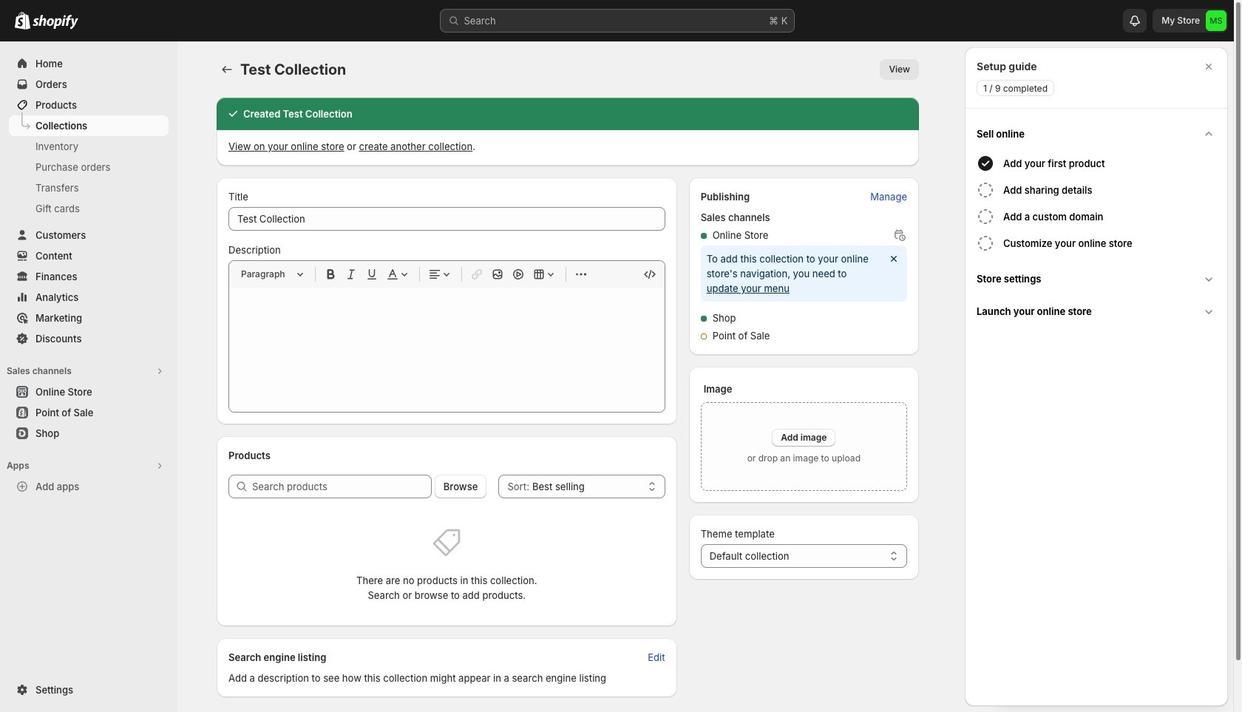 Task type: locate. For each thing, give the bounding box(es) containing it.
shopify image
[[33, 15, 78, 30]]

status
[[701, 246, 908, 302]]

my store image
[[1206, 10, 1227, 31]]

no products image
[[432, 528, 462, 558]]

dialog
[[965, 47, 1229, 706]]

shopify image
[[15, 12, 30, 30]]



Task type: describe. For each thing, give the bounding box(es) containing it.
Search products text field
[[252, 475, 432, 499]]

mark customize your online store as done image
[[977, 234, 995, 252]]

e.g. Summer collection, Under $100, Staff picks text field
[[229, 207, 665, 231]]

mark add a custom domain as done image
[[977, 208, 995, 226]]

mark add sharing details as done image
[[977, 181, 995, 199]]



Task type: vqa. For each thing, say whether or not it's contained in the screenshot.
text box
no



